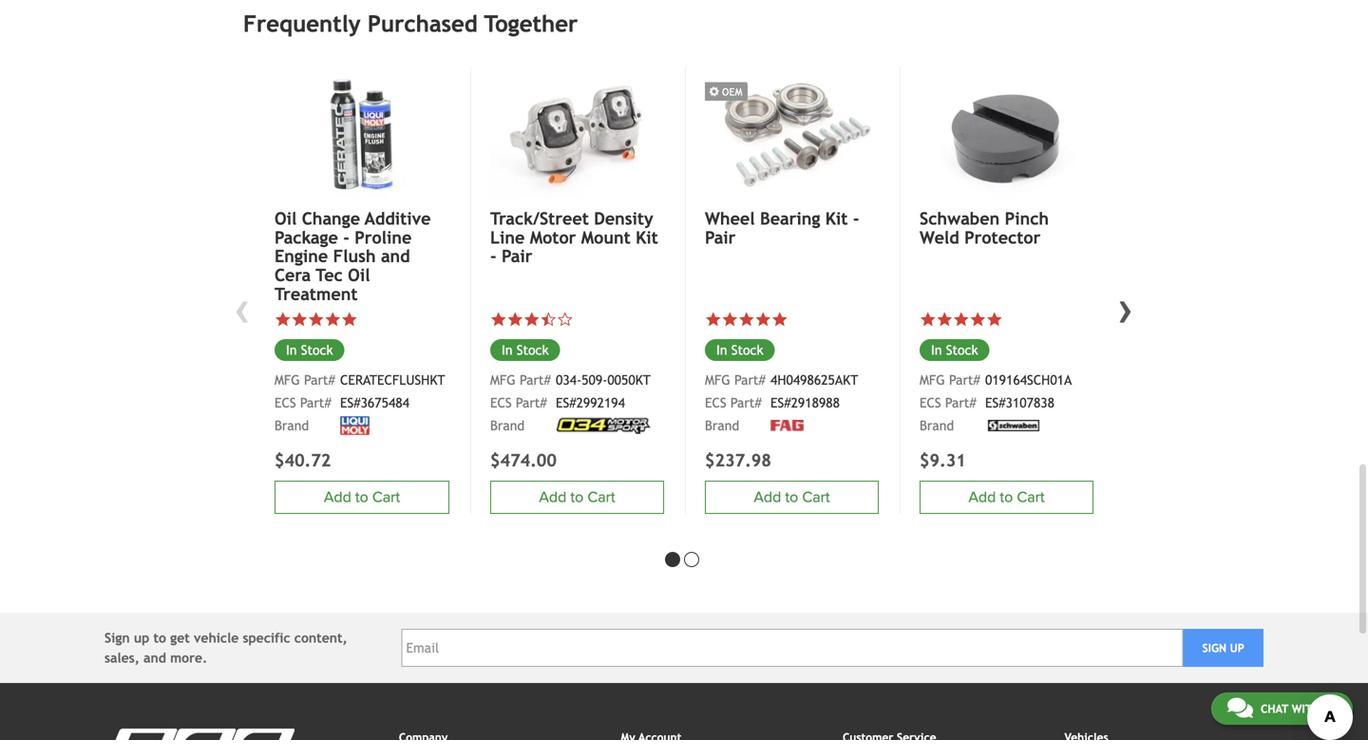 Task type: locate. For each thing, give the bounding box(es) containing it.
in up mfg part# 4h0498625akt ecs part# es#2918988 brand
[[716, 342, 727, 358]]

sign up chat with us link
[[1203, 641, 1227, 655]]

add to cart button for $237.98
[[705, 481, 879, 514]]

2 horizontal spatial -
[[853, 209, 859, 229]]

in up mfg part# 019164sch01a ecs part# es#3107838 brand
[[931, 342, 942, 358]]

in for track/street density line motor mount kit - pair
[[502, 342, 513, 358]]

2 add from the left
[[539, 488, 567, 506]]

1 vertical spatial oil
[[348, 265, 370, 285]]

mfg up $237.98
[[705, 373, 731, 388]]

sign
[[105, 630, 130, 646], [1203, 641, 1227, 655]]

track/street
[[490, 209, 589, 229]]

4 add to cart button from the left
[[920, 481, 1094, 514]]

4 brand from the left
[[920, 418, 954, 433]]

mfg for $9.31
[[920, 373, 945, 388]]

empty star image
[[557, 311, 573, 328]]

cart for $40.72
[[372, 488, 400, 506]]

and down additive
[[381, 246, 410, 266]]

in stock for track/street density line motor mount kit - pair
[[502, 342, 549, 358]]

ecs for $237.98
[[705, 395, 727, 411]]

5 star image from the left
[[507, 311, 524, 328]]

sign up the sales,
[[105, 630, 130, 646]]

proline
[[355, 227, 412, 247]]

ecs up $237.98
[[705, 395, 727, 411]]

chat with us link
[[1211, 693, 1353, 725]]

add to cart for $9.31
[[969, 488, 1045, 506]]

add to cart down schwaben 'image'
[[969, 488, 1045, 506]]

to for $40.72
[[355, 488, 368, 506]]

oil change additive package - proline engine flush and cera tec oil treatment link
[[275, 209, 449, 304]]

part# left 034-
[[520, 373, 551, 388]]

change
[[302, 209, 360, 229]]

2 ecs from the left
[[490, 395, 512, 411]]

3 mfg from the left
[[705, 373, 731, 388]]

509-
[[582, 373, 608, 388]]

4h0498625akt
[[771, 373, 858, 388]]

-
[[853, 209, 859, 229], [343, 227, 350, 247], [490, 246, 497, 266]]

stock for mount
[[517, 342, 549, 358]]

add to cart button down schwaben 'image'
[[920, 481, 1094, 514]]

in stock down half star image
[[502, 342, 549, 358]]

sign for sign up to get vehicle specific content, sales, and more.
[[105, 630, 130, 646]]

1 stock from the left
[[301, 342, 333, 358]]

0 horizontal spatial up
[[134, 630, 149, 646]]

schwaben pinch weld protector
[[920, 209, 1049, 247]]

star image
[[275, 311, 291, 328], [308, 311, 325, 328], [325, 311, 341, 328], [341, 311, 358, 328], [507, 311, 524, 328], [722, 311, 738, 328], [755, 311, 772, 328], [920, 311, 936, 328], [936, 311, 953, 328], [953, 311, 970, 328], [970, 311, 986, 328], [986, 311, 1003, 328]]

part# up $40.72
[[300, 395, 331, 411]]

brand inside mfg part# 4h0498625akt ecs part# es#2918988 brand
[[705, 418, 739, 433]]

to down 034motorsport image at the left of page
[[571, 488, 584, 506]]

to for $9.31
[[1000, 488, 1013, 506]]

4 ecs from the left
[[920, 395, 941, 411]]

oil right tec
[[348, 265, 370, 285]]

oil up engine
[[275, 209, 297, 229]]

protector
[[965, 227, 1041, 247]]

1 in stock from the left
[[286, 342, 333, 358]]

mfg
[[275, 373, 300, 388], [490, 373, 516, 388], [705, 373, 731, 388], [920, 373, 945, 388]]

and inside sign up to get vehicle specific content, sales, and more.
[[144, 650, 166, 666]]

to
[[355, 488, 368, 506], [571, 488, 584, 506], [785, 488, 798, 506], [1000, 488, 1013, 506], [153, 630, 166, 646]]

up inside sign up to get vehicle specific content, sales, and more.
[[134, 630, 149, 646]]

2 in stock from the left
[[502, 342, 549, 358]]

and
[[381, 246, 410, 266], [144, 650, 166, 666]]

mfg part# ceratecflushkt ecs part# es#3675484 brand
[[275, 373, 445, 433]]

0 horizontal spatial kit
[[636, 227, 658, 247]]

add down schwaben 'image'
[[969, 488, 996, 506]]

frequently purchased together
[[243, 11, 578, 37]]

1 horizontal spatial oil
[[348, 265, 370, 285]]

add down $40.72
[[324, 488, 351, 506]]

sign inside sign up to get vehicle specific content, sales, and more.
[[105, 630, 130, 646]]

ecs up $474.00 at the bottom left
[[490, 395, 512, 411]]

1 ecs from the left
[[275, 395, 296, 411]]

mfg left 034-
[[490, 373, 516, 388]]

stock for -
[[301, 342, 333, 358]]

part# left 4h0498625akt
[[735, 373, 766, 388]]

Email email field
[[401, 629, 1183, 667]]

3 add to cart from the left
[[754, 488, 830, 506]]

4 in stock from the left
[[931, 342, 978, 358]]

4 add from the left
[[969, 488, 996, 506]]

add down $474.00 at the bottom left
[[539, 488, 567, 506]]

mfg inside mfg part# 034-509-0050kt ecs part# es#2992194 brand
[[490, 373, 516, 388]]

part# up $474.00 at the bottom left
[[516, 395, 547, 411]]

6 star image from the left
[[772, 311, 788, 328]]

frequently
[[243, 11, 361, 37]]

1 add to cart from the left
[[324, 488, 400, 506]]

brand for $9.31
[[920, 418, 954, 433]]

add to cart down $474.00 at the bottom left
[[539, 488, 615, 506]]

track/street density line motor mount kit - pair link
[[490, 209, 664, 266]]

ecs up $9.31
[[920, 395, 941, 411]]

1 cart from the left
[[372, 488, 400, 506]]

cart for $237.98
[[802, 488, 830, 506]]

add to cart button for $474.00
[[490, 481, 664, 514]]

2 cart from the left
[[588, 488, 615, 506]]

kit
[[826, 209, 848, 229], [636, 227, 658, 247]]

add to cart button down $237.98
[[705, 481, 879, 514]]

kit right mount
[[636, 227, 658, 247]]

up up comments icon
[[1230, 641, 1245, 655]]

2 add to cart button from the left
[[490, 481, 664, 514]]

mfg inside mfg part# 019164sch01a ecs part# es#3107838 brand
[[920, 373, 945, 388]]

up for sign up
[[1230, 641, 1245, 655]]

3 ecs from the left
[[705, 395, 727, 411]]

cart for $9.31
[[1017, 488, 1045, 506]]

ecs
[[275, 395, 296, 411], [490, 395, 512, 411], [705, 395, 727, 411], [920, 395, 941, 411]]

wheel bearing kit - pair link
[[705, 209, 879, 247]]

1 horizontal spatial and
[[381, 246, 410, 266]]

ecs up $40.72
[[275, 395, 296, 411]]

2 brand from the left
[[490, 418, 525, 433]]

stock down half star image
[[517, 342, 549, 358]]

in down treatment
[[286, 342, 297, 358]]

3 star image from the left
[[325, 311, 341, 328]]

chat
[[1261, 702, 1289, 716]]

stock
[[301, 342, 333, 358], [517, 342, 549, 358], [731, 342, 764, 358], [946, 342, 978, 358]]

brand inside mfg part# 019164sch01a ecs part# es#3107838 brand
[[920, 418, 954, 433]]

ecs inside mfg part# ceratecflushkt ecs part# es#3675484 brand
[[275, 395, 296, 411]]

pair
[[705, 227, 736, 247], [502, 246, 533, 266]]

1 horizontal spatial pair
[[705, 227, 736, 247]]

add
[[324, 488, 351, 506], [539, 488, 567, 506], [754, 488, 781, 506], [969, 488, 996, 506]]

add to cart button down $40.72
[[275, 481, 449, 514]]

add to cart for $237.98
[[754, 488, 830, 506]]

0 horizontal spatial sign
[[105, 630, 130, 646]]

to down fag image
[[785, 488, 798, 506]]

mfg inside mfg part# ceratecflushkt ecs part# es#3675484 brand
[[275, 373, 300, 388]]

mfg up $9.31
[[920, 373, 945, 388]]

4 in from the left
[[931, 342, 942, 358]]

stock down treatment
[[301, 342, 333, 358]]

- right bearing
[[853, 209, 859, 229]]

to down the liqui moly image at the left
[[355, 488, 368, 506]]

$9.31
[[920, 451, 966, 471]]

1 horizontal spatial kit
[[826, 209, 848, 229]]

mfg part# 019164sch01a ecs part# es#3107838 brand
[[920, 373, 1072, 433]]

2 in from the left
[[502, 342, 513, 358]]

oil change additive package - proline engine flush and cera tec oil treatment image
[[275, 67, 449, 198]]

part# left es#3107838
[[945, 395, 977, 411]]

› link
[[1112, 282, 1140, 333]]

es#2992194
[[556, 395, 625, 411]]

engine
[[275, 246, 328, 266]]

brand up $237.98
[[705, 418, 739, 433]]

and for flush
[[381, 246, 410, 266]]

half star image
[[540, 311, 557, 328]]

3 stock from the left
[[731, 342, 764, 358]]

part# left ceratecflushkt
[[304, 373, 335, 388]]

motor
[[530, 227, 576, 247]]

in stock
[[286, 342, 333, 358], [502, 342, 549, 358], [716, 342, 764, 358], [931, 342, 978, 358]]

to for $474.00
[[571, 488, 584, 506]]

0 vertical spatial oil
[[275, 209, 297, 229]]

sign for sign up
[[1203, 641, 1227, 655]]

schwaben image
[[985, 420, 1042, 432]]

in stock up mfg part# 019164sch01a ecs part# es#3107838 brand
[[931, 342, 978, 358]]

more.
[[170, 650, 207, 666]]

sign inside button
[[1203, 641, 1227, 655]]

1 mfg from the left
[[275, 373, 300, 388]]

brand up $9.31
[[920, 418, 954, 433]]

in stock for schwaben pinch weld protector
[[931, 342, 978, 358]]

schwaben pinch weld protector link
[[920, 209, 1094, 247]]

stock up mfg part# 019164sch01a ecs part# es#3107838 brand
[[946, 342, 978, 358]]

up
[[134, 630, 149, 646], [1230, 641, 1245, 655]]

4 cart from the left
[[1017, 488, 1045, 506]]

and inside oil change additive package - proline engine flush and cera tec oil treatment
[[381, 246, 410, 266]]

034motorsport image
[[556, 417, 651, 434]]

to down schwaben 'image'
[[1000, 488, 1013, 506]]

in
[[286, 342, 297, 358], [502, 342, 513, 358], [716, 342, 727, 358], [931, 342, 942, 358]]

cart
[[372, 488, 400, 506], [588, 488, 615, 506], [802, 488, 830, 506], [1017, 488, 1045, 506]]

brand up $40.72
[[275, 418, 309, 433]]

3 brand from the left
[[705, 418, 739, 433]]

- down 'track/street'
[[490, 246, 497, 266]]

1 in from the left
[[286, 342, 297, 358]]

brand inside mfg part# ceratecflushkt ecs part# es#3675484 brand
[[275, 418, 309, 433]]

part#
[[304, 373, 335, 388], [520, 373, 551, 388], [735, 373, 766, 388], [949, 373, 980, 388], [300, 395, 331, 411], [516, 395, 547, 411], [731, 395, 762, 411], [945, 395, 977, 411]]

add to cart down $40.72
[[324, 488, 400, 506]]

add down $237.98
[[754, 488, 781, 506]]

1 horizontal spatial up
[[1230, 641, 1245, 655]]

- left "proline"
[[343, 227, 350, 247]]

additive
[[365, 209, 431, 229]]

ecs inside mfg part# 019164sch01a ecs part# es#3107838 brand
[[920, 395, 941, 411]]

kit right bearing
[[826, 209, 848, 229]]

4 mfg from the left
[[920, 373, 945, 388]]

1 add to cart button from the left
[[275, 481, 449, 514]]

cera
[[275, 265, 311, 285]]

brand inside mfg part# 034-509-0050kt ecs part# es#2992194 brand
[[490, 418, 525, 433]]

us
[[1323, 702, 1337, 716]]

1 vertical spatial and
[[144, 650, 166, 666]]

3 add from the left
[[754, 488, 781, 506]]

pair down 'track/street'
[[502, 246, 533, 266]]

in stock down treatment
[[286, 342, 333, 358]]

0 horizontal spatial pair
[[502, 246, 533, 266]]

3 add to cart button from the left
[[705, 481, 879, 514]]

brand up $474.00 at the bottom left
[[490, 418, 525, 433]]

stock up mfg part# 4h0498625akt ecs part# es#2918988 brand
[[731, 342, 764, 358]]

pair left bearing
[[705, 227, 736, 247]]

pair inside wheel bearing kit - pair
[[705, 227, 736, 247]]

chat with us
[[1261, 702, 1337, 716]]

mfg inside mfg part# 4h0498625akt ecs part# es#2918988 brand
[[705, 373, 731, 388]]

add to cart down $237.98
[[754, 488, 830, 506]]

0 horizontal spatial and
[[144, 650, 166, 666]]

up up the sales,
[[134, 630, 149, 646]]

add for $237.98
[[754, 488, 781, 506]]

›
[[1118, 282, 1134, 333]]

purchased
[[368, 11, 478, 37]]

3 in from the left
[[716, 342, 727, 358]]

add to cart button
[[275, 481, 449, 514], [490, 481, 664, 514], [705, 481, 879, 514], [920, 481, 1094, 514]]

mfg for $474.00
[[490, 373, 516, 388]]

and right the sales,
[[144, 650, 166, 666]]

1 add from the left
[[324, 488, 351, 506]]

brand for $237.98
[[705, 418, 739, 433]]

line
[[490, 227, 525, 247]]

ecs inside mfg part# 4h0498625akt ecs part# es#2918988 brand
[[705, 395, 727, 411]]

together
[[484, 11, 578, 37]]

4 add to cart from the left
[[969, 488, 1045, 506]]

ecs for $9.31
[[920, 395, 941, 411]]

star image
[[291, 311, 308, 328], [490, 311, 507, 328], [524, 311, 540, 328], [705, 311, 722, 328], [738, 311, 755, 328], [772, 311, 788, 328]]

in up mfg part# 034-509-0050kt ecs part# es#2992194 brand at bottom
[[502, 342, 513, 358]]

brand
[[275, 418, 309, 433], [490, 418, 525, 433], [705, 418, 739, 433], [920, 418, 954, 433]]

bearing
[[760, 209, 820, 229]]

liqui moly image
[[340, 416, 369, 435]]

add to cart
[[324, 488, 400, 506], [539, 488, 615, 506], [754, 488, 830, 506], [969, 488, 1045, 506]]

density
[[594, 209, 653, 229]]

up inside button
[[1230, 641, 1245, 655]]

oil
[[275, 209, 297, 229], [348, 265, 370, 285]]

mfg up $40.72
[[275, 373, 300, 388]]

in stock up mfg part# 4h0498625akt ecs part# es#2918988 brand
[[716, 342, 764, 358]]

wheel
[[705, 209, 755, 229]]

to left get
[[153, 630, 166, 646]]

content,
[[294, 630, 348, 646]]

2 mfg from the left
[[490, 373, 516, 388]]

1 star image from the left
[[275, 311, 291, 328]]

1 horizontal spatial -
[[490, 246, 497, 266]]

5 star image from the left
[[738, 311, 755, 328]]

3 in stock from the left
[[716, 342, 764, 358]]

add to cart button down $474.00 at the bottom left
[[490, 481, 664, 514]]

1 horizontal spatial sign
[[1203, 641, 1227, 655]]

0 vertical spatial and
[[381, 246, 410, 266]]

2 add to cart from the left
[[539, 488, 615, 506]]

0 horizontal spatial -
[[343, 227, 350, 247]]

3 cart from the left
[[802, 488, 830, 506]]

1 brand from the left
[[275, 418, 309, 433]]

2 stock from the left
[[517, 342, 549, 358]]



Task type: vqa. For each thing, say whether or not it's contained in the screenshot.
Sign up to get vehicle specific content, sales, and more.'s up
yes



Task type: describe. For each thing, give the bounding box(es) containing it.
add to cart for $40.72
[[324, 488, 400, 506]]

weld
[[920, 227, 959, 247]]

- inside track/street density line motor mount kit - pair
[[490, 246, 497, 266]]

cart for $474.00
[[588, 488, 615, 506]]

wheel bearing kit - pair image
[[705, 67, 879, 197]]

7 star image from the left
[[755, 311, 772, 328]]

add for $474.00
[[539, 488, 567, 506]]

in stock for oil change additive package - proline engine flush and cera tec oil treatment
[[286, 342, 333, 358]]

get
[[170, 630, 190, 646]]

mfg for $237.98
[[705, 373, 731, 388]]

034-
[[556, 373, 582, 388]]

treatment
[[275, 284, 358, 304]]

ceratecflushkt
[[340, 373, 445, 388]]

sign up to get vehicle specific content, sales, and more.
[[105, 630, 348, 666]]

12 star image from the left
[[986, 311, 1003, 328]]

comments image
[[1228, 697, 1253, 719]]

schwaben pinch weld protector image
[[920, 67, 1094, 197]]

part# left the 019164sch01a in the right bottom of the page
[[949, 373, 980, 388]]

2 star image from the left
[[308, 311, 325, 328]]

add to cart button for $40.72
[[275, 481, 449, 514]]

oil change additive package - proline engine flush and cera tec oil treatment
[[275, 209, 431, 304]]

package
[[275, 227, 338, 247]]

flush
[[333, 246, 376, 266]]

2 star image from the left
[[490, 311, 507, 328]]

add for $9.31
[[969, 488, 996, 506]]

in for schwaben pinch weld protector
[[931, 342, 942, 358]]

track/street density line motor mount kit - pair image
[[490, 67, 664, 197]]

sign up button
[[1183, 629, 1264, 667]]

4 stock from the left
[[946, 342, 978, 358]]

specific
[[243, 630, 290, 646]]

tec
[[316, 265, 343, 285]]

6 star image from the left
[[722, 311, 738, 328]]

- inside oil change additive package - proline engine flush and cera tec oil treatment
[[343, 227, 350, 247]]

sales,
[[105, 650, 140, 666]]

019164sch01a
[[985, 373, 1072, 388]]

wheel bearing kit - pair
[[705, 209, 859, 247]]

$474.00
[[490, 451, 557, 471]]

to for $237.98
[[785, 488, 798, 506]]

stock for pair
[[731, 342, 764, 358]]

es#2918988
[[771, 395, 840, 411]]

in stock for wheel bearing kit - pair
[[716, 342, 764, 358]]

8 star image from the left
[[920, 311, 936, 328]]

pair inside track/street density line motor mount kit - pair
[[502, 246, 533, 266]]

4 star image from the left
[[705, 311, 722, 328]]

4 star image from the left
[[341, 311, 358, 328]]

es#3675484
[[340, 395, 410, 411]]

track/street density line motor mount kit - pair
[[490, 209, 658, 266]]

kit inside track/street density line motor mount kit - pair
[[636, 227, 658, 247]]

3 star image from the left
[[524, 311, 540, 328]]

1 star image from the left
[[291, 311, 308, 328]]

0050kt
[[608, 373, 651, 388]]

ecs tuning image
[[105, 729, 295, 740]]

add for $40.72
[[324, 488, 351, 506]]

mount
[[581, 227, 631, 247]]

in for wheel bearing kit - pair
[[716, 342, 727, 358]]

part# up $237.98
[[731, 395, 762, 411]]

brand for $40.72
[[275, 418, 309, 433]]

es#3107838
[[985, 395, 1055, 411]]

mfg part# 4h0498625akt ecs part# es#2918988 brand
[[705, 373, 858, 433]]

ecs inside mfg part# 034-509-0050kt ecs part# es#2992194 brand
[[490, 395, 512, 411]]

$40.72
[[275, 451, 331, 471]]

vehicle
[[194, 630, 239, 646]]

fag image
[[771, 420, 804, 432]]

add to cart for $474.00
[[539, 488, 615, 506]]

up for sign up to get vehicle specific content, sales, and more.
[[134, 630, 149, 646]]

- inside wheel bearing kit - pair
[[853, 209, 859, 229]]

0 horizontal spatial oil
[[275, 209, 297, 229]]

9 star image from the left
[[936, 311, 953, 328]]

ecs for $40.72
[[275, 395, 296, 411]]

pinch
[[1005, 209, 1049, 229]]

11 star image from the left
[[970, 311, 986, 328]]

and for sales,
[[144, 650, 166, 666]]

with
[[1292, 702, 1320, 716]]

add to cart button for $9.31
[[920, 481, 1094, 514]]

mfg for $40.72
[[275, 373, 300, 388]]

$237.98
[[705, 451, 771, 471]]

mfg part# 034-509-0050kt ecs part# es#2992194 brand
[[490, 373, 651, 433]]

to inside sign up to get vehicle specific content, sales, and more.
[[153, 630, 166, 646]]

kit inside wheel bearing kit - pair
[[826, 209, 848, 229]]

10 star image from the left
[[953, 311, 970, 328]]

schwaben
[[920, 209, 1000, 229]]

in for oil change additive package - proline engine flush and cera tec oil treatment
[[286, 342, 297, 358]]

sign up
[[1203, 641, 1245, 655]]



